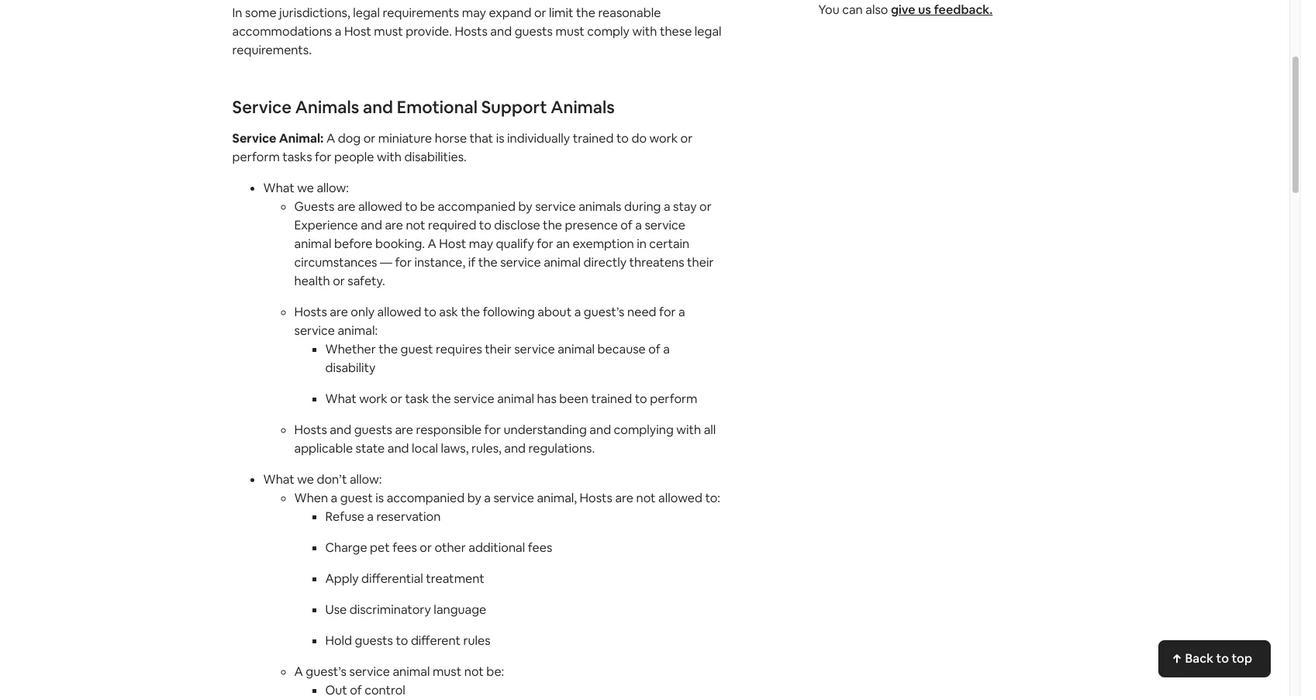 Task type: locate. For each thing, give the bounding box(es) containing it.
0 vertical spatial legal
[[353, 5, 380, 21]]

when a guest is accompanied by a service animal, hosts are not allowed to:
[[294, 490, 720, 506]]

fees
[[393, 540, 417, 556], [528, 540, 552, 556]]

local
[[412, 440, 438, 457]]

0 vertical spatial service
[[232, 96, 292, 118]]

their
[[687, 254, 714, 271], [485, 341, 512, 357]]

a down jurisdictions,
[[335, 23, 341, 40]]

regulations.
[[529, 440, 595, 457]]

requirements.
[[232, 42, 312, 58]]

refuse
[[325, 509, 364, 525]]

guests are allowed to be accompanied by service animals during a stay or experience and are not required to disclose the presence of a service animal before booking. a host may qualify for an exemption in certain circumstances — for instance, if the service animal directly threatens their health or safety.
[[294, 199, 714, 289]]

1 vertical spatial with
[[377, 149, 402, 165]]

2 horizontal spatial a
[[428, 236, 436, 252]]

if
[[468, 254, 476, 271]]

0 horizontal spatial host
[[344, 23, 371, 40]]

we up guests
[[297, 180, 314, 196]]

not down be
[[406, 217, 425, 233]]

use discriminatory language
[[325, 602, 486, 618]]

0 vertical spatial trained
[[573, 130, 614, 147]]

2 service from the top
[[232, 130, 276, 147]]

1 horizontal spatial a
[[326, 130, 335, 147]]

0 vertical spatial a
[[326, 130, 335, 147]]

0 horizontal spatial of
[[621, 217, 633, 233]]

don't
[[317, 471, 347, 488]]

the right ask
[[461, 304, 480, 320]]

a right the need
[[678, 304, 685, 320]]

is right "that"
[[496, 130, 504, 147]]

0 horizontal spatial legal
[[353, 5, 380, 21]]

1 horizontal spatial with
[[632, 23, 657, 40]]

understanding
[[504, 422, 587, 438]]

and up before
[[361, 217, 382, 233]]

1 horizontal spatial is
[[496, 130, 504, 147]]

0 vertical spatial with
[[632, 23, 657, 40]]

the right task
[[432, 391, 451, 407]]

allowed right only
[[377, 304, 421, 320]]

allowed left to:
[[658, 490, 702, 506]]

animal down the hold guests to different rules
[[393, 664, 430, 680]]

hosts inside in some jurisdictions, legal requirements may expand or limit the reasonable accommodations a host must provide. hosts and guests must comply with these legal requirements.
[[455, 23, 488, 40]]

0 horizontal spatial fees
[[393, 540, 417, 556]]

0 horizontal spatial perform
[[232, 149, 280, 165]]

about
[[538, 304, 572, 320]]

discriminatory
[[349, 602, 431, 618]]

what we allow:
[[263, 180, 349, 196]]

other
[[435, 540, 466, 556]]

0 vertical spatial perform
[[232, 149, 280, 165]]

not left to:
[[636, 490, 656, 506]]

1 horizontal spatial of
[[648, 341, 660, 357]]

perform down service animal:
[[232, 149, 280, 165]]

for right tasks
[[315, 149, 331, 165]]

for left 'an'
[[537, 236, 553, 252]]

in some jurisdictions, legal requirements may expand or limit the reasonable accommodations a host must provide. hosts and guests must comply with these legal requirements.
[[232, 5, 722, 58]]

0 horizontal spatial a
[[294, 664, 303, 680]]

guest's down hold
[[306, 664, 347, 680]]

0 horizontal spatial not
[[406, 217, 425, 233]]

guest's
[[584, 304, 625, 320], [306, 664, 347, 680]]

is up refuse a reservation
[[375, 490, 384, 506]]

0 vertical spatial we
[[297, 180, 314, 196]]

may left expand
[[462, 5, 486, 21]]

work right do
[[649, 130, 678, 147]]

1 vertical spatial allowed
[[377, 304, 421, 320]]

these
[[660, 23, 692, 40]]

a down rules,
[[484, 490, 491, 506]]

animal left has
[[497, 391, 534, 407]]

legal right these
[[695, 23, 722, 40]]

0 vertical spatial allowed
[[358, 199, 402, 215]]

1 vertical spatial not
[[636, 490, 656, 506]]

a up in
[[635, 217, 642, 233]]

for
[[315, 149, 331, 165], [537, 236, 553, 252], [395, 254, 412, 271], [659, 304, 676, 320], [484, 422, 501, 438]]

1 horizontal spatial animals
[[551, 96, 615, 118]]

accommodations
[[232, 23, 332, 40]]

must down different
[[433, 664, 462, 680]]

their down 'hosts are only allowed to ask the following about a guest's need for a service animal:'
[[485, 341, 512, 357]]

animal:
[[338, 323, 378, 339]]

and down expand
[[490, 23, 512, 40]]

booking.
[[375, 236, 425, 252]]

allowed
[[358, 199, 402, 215], [377, 304, 421, 320], [658, 490, 702, 506]]

trained right been
[[591, 391, 632, 407]]

legal
[[353, 5, 380, 21], [695, 23, 722, 40]]

and up regulations.
[[590, 422, 611, 438]]

host inside in some jurisdictions, legal requirements may expand or limit the reasonable accommodations a host must provide. hosts and guests must comply with these legal requirements.
[[344, 23, 371, 40]]

what down tasks
[[263, 180, 294, 196]]

0 horizontal spatial with
[[377, 149, 402, 165]]

1 vertical spatial host
[[439, 236, 466, 252]]

0 vertical spatial host
[[344, 23, 371, 40]]

1 we from the top
[[297, 180, 314, 196]]

1 vertical spatial may
[[469, 236, 493, 252]]

2 vertical spatial a
[[294, 664, 303, 680]]

accompanied up required
[[438, 199, 516, 215]]

health
[[294, 273, 330, 289]]

host down required
[[439, 236, 466, 252]]

perform up complying
[[650, 391, 697, 407]]

or right do
[[681, 130, 693, 147]]

miniature
[[378, 130, 432, 147]]

1 horizontal spatial guest's
[[584, 304, 625, 320]]

0 vertical spatial not
[[406, 217, 425, 233]]

to up "a guest's service animal must not be:"
[[396, 633, 408, 649]]

hosts inside 'hosts and guests are responsible for understanding and complying with all applicable state and local laws, rules, and regulations.'
[[294, 422, 327, 438]]

service up certain in the top of the page
[[645, 217, 685, 233]]

are up local
[[395, 422, 413, 438]]

limit
[[549, 5, 573, 21]]

1 horizontal spatial fees
[[528, 540, 552, 556]]

by
[[518, 199, 532, 215], [467, 490, 481, 506]]

may
[[462, 5, 486, 21], [469, 236, 493, 252]]

guests
[[294, 199, 335, 215]]

service inside 'hosts are only allowed to ask the following about a guest's need for a service animal:'
[[294, 323, 335, 339]]

1 horizontal spatial guest
[[401, 341, 433, 357]]

2 vertical spatial guests
[[355, 633, 393, 649]]

1 vertical spatial guest
[[340, 490, 373, 506]]

guests inside 'hosts and guests are responsible for understanding and complying with all applicable state and local laws, rules, and regulations.'
[[354, 422, 392, 438]]

additional
[[469, 540, 525, 556]]

with left "all"
[[676, 422, 701, 438]]

tasks
[[282, 149, 312, 165]]

a guest's service animal must not be:
[[294, 664, 504, 680]]

may up if
[[469, 236, 493, 252]]

the
[[576, 5, 595, 21], [543, 217, 562, 233], [478, 254, 498, 271], [461, 304, 480, 320], [379, 341, 398, 357], [432, 391, 451, 407]]

language
[[434, 602, 486, 618]]

animals up "dog"
[[295, 96, 359, 118]]

hold guests to different rules
[[325, 633, 491, 649]]

service up whether
[[294, 323, 335, 339]]

we up the when
[[297, 471, 314, 488]]

0 vertical spatial work
[[649, 130, 678, 147]]

not
[[406, 217, 425, 233], [636, 490, 656, 506], [464, 664, 484, 680]]

0 horizontal spatial their
[[485, 341, 512, 357]]

not left be:
[[464, 664, 484, 680]]

0 vertical spatial of
[[621, 217, 633, 233]]

allowed up the booking.
[[358, 199, 402, 215]]

1 vertical spatial legal
[[695, 23, 722, 40]]

with inside a dog or miniature horse that is individually trained to do work or perform tasks for people with disabilities.
[[377, 149, 402, 165]]

1 vertical spatial we
[[297, 471, 314, 488]]

0 vertical spatial accompanied
[[438, 199, 516, 215]]

to inside 'hosts are only allowed to ask the following about a guest's need for a service animal:'
[[424, 304, 436, 320]]

2 vertical spatial with
[[676, 422, 701, 438]]

their inside whether the guest requires their service animal because of a disability
[[485, 341, 512, 357]]

1 vertical spatial guest's
[[306, 664, 347, 680]]

by down rules,
[[467, 490, 481, 506]]

complying
[[614, 422, 674, 438]]

0 vertical spatial is
[[496, 130, 504, 147]]

their down certain in the top of the page
[[687, 254, 714, 271]]

for up rules,
[[484, 422, 501, 438]]

0 horizontal spatial must
[[374, 23, 403, 40]]

0 vertical spatial may
[[462, 5, 486, 21]]

whether the guest requires their service animal because of a disability
[[325, 341, 670, 376]]

rules,
[[471, 440, 502, 457]]

for inside 'hosts and guests are responsible for understanding and complying with all applicable state and local laws, rules, and regulations.'
[[484, 422, 501, 438]]

0 vertical spatial what
[[263, 180, 294, 196]]

1 vertical spatial their
[[485, 341, 512, 357]]

of inside whether the guest requires their service animal because of a disability
[[648, 341, 660, 357]]

with
[[632, 23, 657, 40], [377, 149, 402, 165], [676, 422, 701, 438]]

what
[[263, 180, 294, 196], [325, 391, 356, 407], [263, 471, 294, 488]]

host
[[344, 23, 371, 40], [439, 236, 466, 252]]

0 horizontal spatial animals
[[295, 96, 359, 118]]

0 vertical spatial guest's
[[584, 304, 625, 320]]

host down jurisdictions,
[[344, 23, 371, 40]]

1 vertical spatial service
[[232, 130, 276, 147]]

guests
[[515, 23, 553, 40], [354, 422, 392, 438], [355, 633, 393, 649]]

and
[[490, 23, 512, 40], [363, 96, 393, 118], [361, 217, 382, 233], [330, 422, 351, 438], [590, 422, 611, 438], [388, 440, 409, 457], [504, 440, 526, 457]]

to left disclose at the left of page
[[479, 217, 492, 233]]

a inside a dog or miniature horse that is individually trained to do work or perform tasks for people with disabilities.
[[326, 130, 335, 147]]

2 vertical spatial what
[[263, 471, 294, 488]]

service for service animal:
[[232, 130, 276, 147]]

guests down expand
[[515, 23, 553, 40]]

to left ask
[[424, 304, 436, 320]]

hosts down health
[[294, 304, 327, 320]]

a inside guests are allowed to be accompanied by service animals during a stay or experience and are not required to disclose the presence of a service animal before booking. a host may qualify for an exemption in certain circumstances — for instance, if the service animal directly threatens their health or safety.
[[428, 236, 436, 252]]

1 fees from the left
[[393, 540, 417, 556]]

legal right jurisdictions,
[[353, 5, 380, 21]]

must
[[374, 23, 403, 40], [556, 23, 585, 40], [433, 664, 462, 680]]

treatment
[[426, 571, 484, 587]]

with down miniature
[[377, 149, 402, 165]]

use
[[325, 602, 347, 618]]

guest's left the need
[[584, 304, 625, 320]]

has
[[537, 391, 557, 407]]

what down disability
[[325, 391, 356, 407]]

1 horizontal spatial work
[[649, 130, 678, 147]]

1 horizontal spatial host
[[439, 236, 466, 252]]

hosts right provide.
[[455, 23, 488, 40]]

different
[[411, 633, 461, 649]]

or left task
[[390, 391, 402, 407]]

service inside whether the guest requires their service animal because of a disability
[[514, 341, 555, 357]]

with inside in some jurisdictions, legal requirements may expand or limit the reasonable accommodations a host must provide. hosts and guests must comply with these legal requirements.
[[632, 23, 657, 40]]

animals up individually
[[551, 96, 615, 118]]

trained left do
[[573, 130, 614, 147]]

allowed inside 'hosts are only allowed to ask the following about a guest's need for a service animal:'
[[377, 304, 421, 320]]

of right because
[[648, 341, 660, 357]]

2 we from the top
[[297, 471, 314, 488]]

allow: up guests
[[317, 180, 349, 196]]

a right refuse
[[367, 509, 374, 525]]

what for what we allow:
[[263, 180, 294, 196]]

1 vertical spatial of
[[648, 341, 660, 357]]

1 vertical spatial what
[[325, 391, 356, 407]]

and left local
[[388, 440, 409, 457]]

1 vertical spatial is
[[375, 490, 384, 506]]

service up service animal:
[[232, 96, 292, 118]]

fees right 'pet'
[[393, 540, 417, 556]]

we for don't
[[297, 471, 314, 488]]

the inside in some jurisdictions, legal requirements may expand or limit the reasonable accommodations a host must provide. hosts and guests must comply with these legal requirements.
[[576, 5, 595, 21]]

an
[[556, 236, 570, 252]]

2 animals from the left
[[551, 96, 615, 118]]

and inside in some jurisdictions, legal requirements may expand or limit the reasonable accommodations a host must provide. hosts and guests must comply with these legal requirements.
[[490, 23, 512, 40]]

are inside 'hosts are only allowed to ask the following about a guest's need for a service animal:'
[[330, 304, 348, 320]]

0 vertical spatial guest
[[401, 341, 433, 357]]

a
[[335, 23, 341, 40], [664, 199, 670, 215], [635, 217, 642, 233], [574, 304, 581, 320], [678, 304, 685, 320], [663, 341, 670, 357], [331, 490, 338, 506], [484, 490, 491, 506], [367, 509, 374, 525]]

apply
[[325, 571, 359, 587]]

0 horizontal spatial is
[[375, 490, 384, 506]]

to left do
[[616, 130, 629, 147]]

1 horizontal spatial not
[[464, 664, 484, 680]]

with down reasonable
[[632, 23, 657, 40]]

trained
[[573, 130, 614, 147], [591, 391, 632, 407]]

guest left the requires
[[401, 341, 433, 357]]

1 service from the top
[[232, 96, 292, 118]]

allowed inside guests are allowed to be accompanied by service animals during a stay or experience and are not required to disclose the presence of a service animal before booking. a host may qualify for an exemption in certain circumstances — for instance, if the service animal directly threatens their health or safety.
[[358, 199, 402, 215]]

1 vertical spatial guests
[[354, 422, 392, 438]]

requires
[[436, 341, 482, 357]]

guest for the
[[401, 341, 433, 357]]

0 vertical spatial their
[[687, 254, 714, 271]]

animal,
[[537, 490, 577, 506]]

work down disability
[[359, 391, 388, 407]]

1 horizontal spatial perform
[[650, 391, 697, 407]]

0 horizontal spatial by
[[467, 490, 481, 506]]

expand
[[489, 5, 531, 21]]

1 horizontal spatial by
[[518, 199, 532, 215]]

are
[[337, 199, 356, 215], [385, 217, 403, 233], [330, 304, 348, 320], [395, 422, 413, 438], [615, 490, 634, 506]]

2 horizontal spatial not
[[636, 490, 656, 506]]

hold
[[325, 633, 352, 649]]

are up the booking.
[[385, 217, 403, 233]]

for right the need
[[659, 304, 676, 320]]

to
[[616, 130, 629, 147], [405, 199, 417, 215], [479, 217, 492, 233], [424, 304, 436, 320], [635, 391, 647, 407], [396, 633, 408, 649], [1216, 651, 1229, 667]]

animal down about
[[558, 341, 595, 357]]

or left limit
[[534, 5, 546, 21]]

hosts inside 'hosts are only allowed to ask the following about a guest's need for a service animal:'
[[294, 304, 327, 320]]

fees right additional
[[528, 540, 552, 556]]

stay
[[673, 199, 697, 215]]

1 vertical spatial a
[[428, 236, 436, 252]]

1 vertical spatial work
[[359, 391, 388, 407]]

allow:
[[317, 180, 349, 196], [350, 471, 382, 488]]

0 vertical spatial by
[[518, 199, 532, 215]]

1 vertical spatial perform
[[650, 391, 697, 407]]

0 horizontal spatial work
[[359, 391, 388, 407]]

perform inside a dog or miniature horse that is individually trained to do work or perform tasks for people with disabilities.
[[232, 149, 280, 165]]

a right because
[[663, 341, 670, 357]]

allow: down state
[[350, 471, 382, 488]]

give us feedback. link
[[891, 2, 993, 18]]

what up the when
[[263, 471, 294, 488]]

service down about
[[514, 341, 555, 357]]

service for service animals and emotional support animals
[[232, 96, 292, 118]]

0 horizontal spatial guest
[[340, 490, 373, 506]]

1 horizontal spatial their
[[687, 254, 714, 271]]

2 horizontal spatial with
[[676, 422, 701, 438]]

by up disclose at the left of page
[[518, 199, 532, 215]]

0 vertical spatial guests
[[515, 23, 553, 40]]

perform
[[232, 149, 280, 165], [650, 391, 697, 407]]

people
[[334, 149, 374, 165]]

the right limit
[[576, 5, 595, 21]]

1 horizontal spatial legal
[[695, 23, 722, 40]]

host inside guests are allowed to be accompanied by service animals during a stay or experience and are not required to disclose the presence of a service animal before booking. a host may qualify for an exemption in certain circumstances — for instance, if the service animal directly threatens their health or safety.
[[439, 236, 466, 252]]

been
[[559, 391, 588, 407]]

guest inside whether the guest requires their service animal because of a disability
[[401, 341, 433, 357]]

service left "animal:"
[[232, 130, 276, 147]]



Task type: describe. For each thing, give the bounding box(es) containing it.
can
[[842, 2, 863, 18]]

you
[[818, 2, 840, 18]]

presence
[[565, 217, 618, 233]]

service up 'an'
[[535, 199, 576, 215]]

a inside whether the guest requires their service animal because of a disability
[[663, 341, 670, 357]]

work inside a dog or miniature horse that is individually trained to do work or perform tasks for people with disabilities.
[[649, 130, 678, 147]]

disability
[[325, 360, 376, 376]]

top
[[1232, 651, 1252, 667]]

animal down 'an'
[[544, 254, 581, 271]]

a for miniature
[[326, 130, 335, 147]]

guest's inside 'hosts are only allowed to ask the following about a guest's need for a service animal:'
[[584, 304, 625, 320]]

the right if
[[478, 254, 498, 271]]

only
[[351, 304, 375, 320]]

support
[[481, 96, 547, 118]]

to inside a dog or miniature horse that is individually trained to do work or perform tasks for people with disabilities.
[[616, 130, 629, 147]]

during
[[624, 199, 661, 215]]

hosts and guests are responsible for understanding and complying with all applicable state and local laws, rules, and regulations.
[[294, 422, 716, 457]]

0 vertical spatial allow:
[[317, 180, 349, 196]]

the inside whether the guest requires their service animal because of a disability
[[379, 341, 398, 357]]

qualify
[[496, 236, 534, 252]]

a down don't
[[331, 490, 338, 506]]

rules
[[463, 633, 491, 649]]

or left other
[[420, 540, 432, 556]]

be:
[[486, 664, 504, 680]]

instance,
[[414, 254, 465, 271]]

differential
[[361, 571, 423, 587]]

the up 'an'
[[543, 217, 562, 233]]

all
[[704, 422, 716, 438]]

you can also give us feedback.
[[818, 2, 993, 18]]

0 horizontal spatial guest's
[[306, 664, 347, 680]]

refuse a reservation
[[325, 509, 441, 525]]

1 vertical spatial accompanied
[[387, 490, 465, 506]]

and inside guests are allowed to be accompanied by service animals during a stay or experience and are not required to disclose the presence of a service animal before booking. a host may qualify for an exemption in certain circumstances — for instance, if the service animal directly threatens their health or safety.
[[361, 217, 382, 233]]

by inside guests are allowed to be accompanied by service animals during a stay or experience and are not required to disclose the presence of a service animal before booking. a host may qualify for an exemption in certain circumstances — for instance, if the service animal directly threatens their health or safety.
[[518, 199, 532, 215]]

for inside 'hosts are only allowed to ask the following about a guest's need for a service animal:'
[[659, 304, 676, 320]]

jurisdictions,
[[279, 5, 350, 21]]

2 fees from the left
[[528, 540, 552, 556]]

apply differential treatment
[[325, 571, 484, 587]]

2 vertical spatial not
[[464, 664, 484, 680]]

are up experience
[[337, 199, 356, 215]]

may inside guests are allowed to be accompanied by service animals during a stay or experience and are not required to disclose the presence of a service animal before booking. a host may qualify for an exemption in certain circumstances — for instance, if the service animal directly threatens their health or safety.
[[469, 236, 493, 252]]

a inside in some jurisdictions, legal requirements may expand or limit the reasonable accommodations a host must provide. hosts and guests must comply with these legal requirements.
[[335, 23, 341, 40]]

or down circumstances
[[333, 273, 345, 289]]

applicable
[[294, 440, 353, 457]]

also
[[866, 2, 888, 18]]

and up miniature
[[363, 96, 393, 118]]

are right "animal,"
[[615, 490, 634, 506]]

guest for a
[[340, 490, 373, 506]]

a for animal
[[294, 664, 303, 680]]

animal down experience
[[294, 236, 331, 252]]

individually
[[507, 130, 570, 147]]

back to top button
[[1159, 641, 1271, 678]]

to left be
[[405, 199, 417, 215]]

of inside guests are allowed to be accompanied by service animals during a stay or experience and are not required to disclose the presence of a service animal before booking. a host may qualify for an exemption in certain circumstances — for instance, if the service animal directly threatens their health or safety.
[[621, 217, 633, 233]]

pet
[[370, 540, 390, 556]]

and right rules,
[[504, 440, 526, 457]]

experience
[[294, 217, 358, 233]]

comply
[[587, 23, 630, 40]]

be
[[420, 199, 435, 215]]

because
[[598, 341, 646, 357]]

service animal:
[[232, 130, 324, 147]]

when
[[294, 490, 328, 506]]

what for what we don't allow:
[[263, 471, 294, 488]]

responsible
[[416, 422, 482, 438]]

us
[[918, 2, 931, 18]]

charge pet fees or other additional fees
[[325, 540, 552, 556]]

ask
[[439, 304, 458, 320]]

following
[[483, 304, 535, 320]]

service up 'responsible'
[[454, 391, 494, 407]]

horse
[[435, 130, 467, 147]]

whether
[[325, 341, 376, 357]]

hosts right "animal,"
[[580, 490, 613, 506]]

directly
[[584, 254, 627, 271]]

required
[[428, 217, 476, 233]]

in
[[232, 5, 242, 21]]

give
[[891, 2, 915, 18]]

guests inside in some jurisdictions, legal requirements may expand or limit the reasonable accommodations a host must provide. hosts and guests must comply with these legal requirements.
[[515, 23, 553, 40]]

emotional
[[397, 96, 478, 118]]

or right "dog"
[[363, 130, 376, 147]]

disclose
[[494, 217, 540, 233]]

feedback.
[[934, 2, 993, 18]]

trained inside a dog or miniature horse that is individually trained to do work or perform tasks for people with disabilities.
[[573, 130, 614, 147]]

what for what work or task the service animal has been trained to perform
[[325, 391, 356, 407]]

1 vertical spatial trained
[[591, 391, 632, 407]]

dog
[[338, 130, 361, 147]]

and up applicable
[[330, 422, 351, 438]]

a left stay
[[664, 199, 670, 215]]

with inside 'hosts and guests are responsible for understanding and complying with all applicable state and local laws, rules, and regulations.'
[[676, 422, 701, 438]]

that
[[470, 130, 493, 147]]

or inside in some jurisdictions, legal requirements may expand or limit the reasonable accommodations a host must provide. hosts and guests must comply with these legal requirements.
[[534, 5, 546, 21]]

what work or task the service animal has been trained to perform
[[325, 391, 697, 407]]

2 vertical spatial allowed
[[658, 490, 702, 506]]

to up complying
[[635, 391, 647, 407]]

a right about
[[574, 304, 581, 320]]

animal:
[[279, 130, 324, 147]]

do
[[632, 130, 647, 147]]

their inside guests are allowed to be accompanied by service animals during a stay or experience and are not required to disclose the presence of a service animal before booking. a host may qualify for an exemption in certain circumstances — for instance, if the service animal directly threatens their health or safety.
[[687, 254, 714, 271]]

before
[[334, 236, 373, 252]]

for inside a dog or miniature horse that is individually trained to do work or perform tasks for people with disabilities.
[[315, 149, 331, 165]]

threatens
[[629, 254, 684, 271]]

2 horizontal spatial must
[[556, 23, 585, 40]]

is inside a dog or miniature horse that is individually trained to do work or perform tasks for people with disabilities.
[[496, 130, 504, 147]]

safety.
[[348, 273, 385, 289]]

service down qualify
[[500, 254, 541, 271]]

a dog or miniature horse that is individually trained to do work or perform tasks for people with disabilities.
[[232, 130, 693, 165]]

service animals and emotional support animals
[[232, 96, 615, 118]]

hosts are only allowed to ask the following about a guest's need for a service animal:
[[294, 304, 685, 339]]

animals
[[579, 199, 621, 215]]

some
[[245, 5, 277, 21]]

the inside 'hosts are only allowed to ask the following about a guest's need for a service animal:'
[[461, 304, 480, 320]]

back to top
[[1185, 651, 1252, 667]]

are inside 'hosts and guests are responsible for understanding and complying with all applicable state and local laws, rules, and regulations.'
[[395, 422, 413, 438]]

task
[[405, 391, 429, 407]]

service left "animal,"
[[494, 490, 534, 506]]

in
[[637, 236, 647, 252]]

laws,
[[441, 440, 469, 457]]

what we don't allow:
[[263, 471, 382, 488]]

requirements
[[383, 5, 459, 21]]

for right —
[[395, 254, 412, 271]]

reservation
[[376, 509, 441, 525]]

state
[[356, 440, 385, 457]]

we for allow:
[[297, 180, 314, 196]]

reasonable
[[598, 5, 661, 21]]

not inside guests are allowed to be accompanied by service animals during a stay or experience and are not required to disclose the presence of a service animal before booking. a host may qualify for an exemption in certain circumstances — for instance, if the service animal directly threatens their health or safety.
[[406, 217, 425, 233]]

provide.
[[406, 23, 452, 40]]

to inside button
[[1216, 651, 1229, 667]]

—
[[380, 254, 392, 271]]

service down hold
[[349, 664, 390, 680]]

1 horizontal spatial must
[[433, 664, 462, 680]]

or right stay
[[700, 199, 712, 215]]

accompanied inside guests are allowed to be accompanied by service animals during a stay or experience and are not required to disclose the presence of a service animal before booking. a host may qualify for an exemption in certain circumstances — for instance, if the service animal directly threatens their health or safety.
[[438, 199, 516, 215]]

animal inside whether the guest requires their service animal because of a disability
[[558, 341, 595, 357]]

may inside in some jurisdictions, legal requirements may expand or limit the reasonable accommodations a host must provide. hosts and guests must comply with these legal requirements.
[[462, 5, 486, 21]]

1 animals from the left
[[295, 96, 359, 118]]

1 vertical spatial by
[[467, 490, 481, 506]]

1 vertical spatial allow:
[[350, 471, 382, 488]]

circumstances
[[294, 254, 377, 271]]

need
[[627, 304, 656, 320]]



Task type: vqa. For each thing, say whether or not it's contained in the screenshot.
2nd 'fees' from the right
yes



